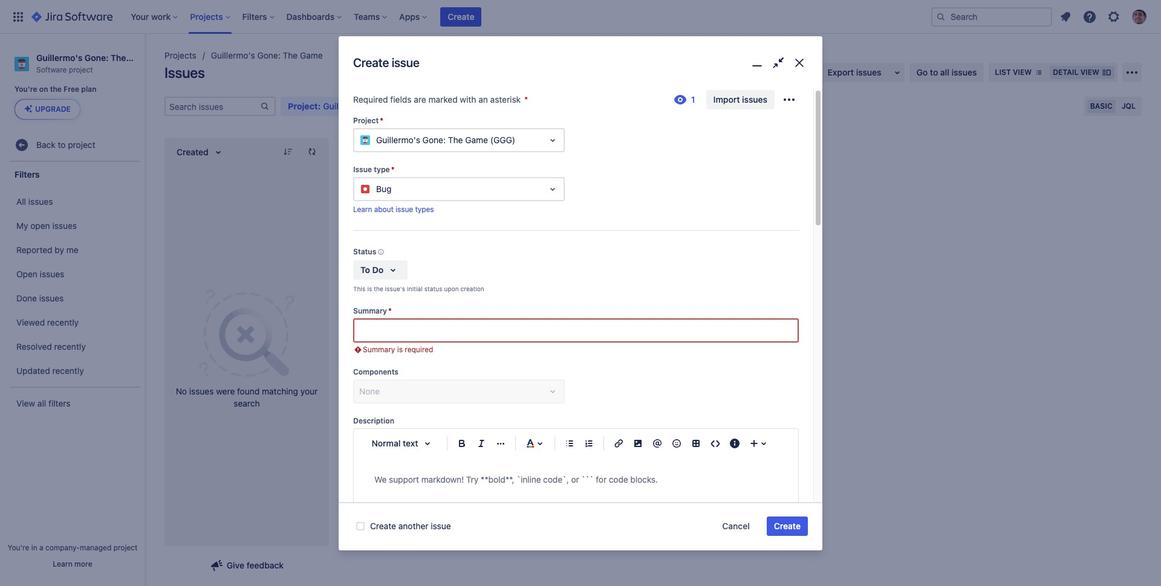 Task type: locate. For each thing, give the bounding box(es) containing it.
0 horizontal spatial view
[[1013, 68, 1032, 77]]

create another issue
[[370, 521, 451, 532]]

issues up viewed recently
[[39, 293, 64, 304]]

1 horizontal spatial create button
[[767, 517, 808, 537]]

learn inside create issue dialog
[[353, 205, 372, 214]]

all right view
[[37, 399, 46, 409]]

the for guillermo's gone: the game software project
[[111, 53, 126, 63]]

gone: for guillermo's gone: the game (ggg)
[[423, 135, 446, 145]]

filters
[[15, 169, 40, 180]]

1 view from the left
[[1013, 68, 1032, 77]]

0 horizontal spatial game
[[128, 53, 152, 63]]

game inside guillermo's gone: the game link
[[300, 50, 323, 60]]

italic ⌘i image
[[474, 437, 489, 451]]

gone: for guillermo's gone: the game
[[257, 50, 281, 60]]

jira software image
[[31, 9, 113, 24], [31, 9, 113, 24]]

1 vertical spatial project
[[68, 140, 95, 150]]

import
[[714, 94, 740, 105]]

1 horizontal spatial the
[[283, 50, 298, 60]]

to
[[930, 67, 938, 77], [58, 140, 66, 150]]

*
[[524, 94, 528, 105], [380, 116, 383, 125], [391, 165, 395, 174], [388, 307, 392, 316]]

issue for another
[[431, 521, 451, 532]]

0 horizontal spatial to
[[58, 140, 66, 150]]

recently for viewed recently
[[47, 318, 79, 328]]

learn inside learn more button
[[53, 560, 72, 569]]

issues right no
[[189, 387, 214, 397]]

summary down this
[[353, 307, 387, 316]]

my open issues
[[16, 221, 77, 231]]

view right detail at right top
[[1081, 68, 1100, 77]]

issue up fields
[[392, 56, 420, 70]]

the inside create issue dialog
[[448, 135, 463, 145]]

project
[[69, 65, 93, 74], [68, 140, 95, 150], [113, 544, 138, 553]]

1 vertical spatial create button
[[767, 517, 808, 537]]

* right project
[[380, 116, 383, 125]]

components
[[353, 368, 399, 377]]

plan
[[81, 85, 97, 94]]

learn more
[[53, 560, 92, 569]]

0 horizontal spatial gone:
[[85, 53, 109, 63]]

done issues link
[[6, 287, 142, 311]]

issues for done issues
[[39, 293, 64, 304]]

2 horizontal spatial guillermo's
[[376, 135, 420, 145]]

guillermo's
[[211, 50, 255, 60], [36, 53, 82, 63], [376, 135, 420, 145]]

the for free
[[50, 85, 62, 94]]

done issues
[[16, 293, 64, 304]]

learn down company-
[[53, 560, 72, 569]]

cancel button
[[715, 517, 757, 537]]

create
[[448, 11, 475, 21], [353, 56, 389, 70], [370, 521, 396, 532], [774, 521, 801, 532]]

1 horizontal spatial view
[[1081, 68, 1100, 77]]

bullet list ⌘⇧8 image
[[563, 437, 577, 451]]

1 horizontal spatial gone:
[[257, 50, 281, 60]]

status
[[353, 248, 376, 257]]

numbered list ⌘⇧7 image
[[582, 437, 596, 451]]

my
[[16, 221, 28, 231]]

game
[[300, 50, 323, 60], [128, 53, 152, 63], [465, 135, 488, 145]]

found
[[237, 387, 260, 397]]

view all filters
[[16, 399, 71, 409]]

managed
[[80, 544, 111, 553]]

learn about issue types link
[[353, 205, 434, 214]]

0 horizontal spatial the
[[50, 85, 62, 94]]

1 vertical spatial learn
[[53, 560, 72, 569]]

is for required
[[397, 345, 403, 354]]

go
[[917, 67, 928, 77]]

resolved recently
[[16, 342, 86, 352]]

learn about issue types
[[353, 205, 434, 214]]

0 horizontal spatial learn
[[53, 560, 72, 569]]

done
[[16, 293, 37, 304]]

issues for import issues
[[742, 94, 768, 105]]

guillermo's gone: the game link
[[211, 48, 323, 63]]

project inside guillermo's gone: the game software project
[[69, 65, 93, 74]]

project up the plan
[[69, 65, 93, 74]]

recently
[[47, 318, 79, 328], [54, 342, 86, 352], [52, 366, 84, 376]]

export
[[828, 67, 854, 77]]

project right managed at the left of page
[[113, 544, 138, 553]]

no issues were found matching your search
[[176, 387, 318, 409]]

code snippet image
[[708, 437, 723, 451]]

save filter button
[[695, 97, 750, 116]]

reported by me
[[16, 245, 78, 255]]

1 horizontal spatial guillermo's
[[211, 50, 255, 60]]

0 horizontal spatial create button
[[441, 7, 482, 26]]

open image
[[546, 182, 560, 196]]

all issues
[[16, 197, 53, 207]]

open image
[[546, 133, 560, 147]]

2 horizontal spatial game
[[465, 135, 488, 145]]

2 vertical spatial project
[[113, 544, 138, 553]]

you're for you're on the free plan
[[15, 85, 37, 94]]

upon
[[444, 285, 459, 293]]

is left required on the left bottom
[[397, 345, 403, 354]]

go to all issues
[[917, 67, 977, 77]]

1 vertical spatial you're
[[8, 544, 29, 553]]

game for guillermo's gone: the game software project
[[128, 53, 152, 63]]

learn left about
[[353, 205, 372, 214]]

viewed
[[16, 318, 45, 328]]

game for guillermo's gone: the game
[[300, 50, 323, 60]]

more actions for this issue image
[[782, 92, 797, 107]]

open issues
[[16, 269, 64, 279]]

all inside 'link'
[[37, 399, 46, 409]]

0 horizontal spatial the
[[111, 53, 126, 63]]

issues inside no issues were found matching your search
[[189, 387, 214, 397]]

issues
[[856, 67, 882, 77], [952, 67, 977, 77], [742, 94, 768, 105], [28, 197, 53, 207], [52, 221, 77, 231], [40, 269, 64, 279], [39, 293, 64, 304], [189, 387, 214, 397]]

0 vertical spatial recently
[[47, 318, 79, 328]]

2 horizontal spatial gone:
[[423, 135, 446, 145]]

gone: inside create issue dialog
[[423, 135, 446, 145]]

bug
[[376, 184, 392, 194]]

1 horizontal spatial learn
[[353, 205, 372, 214]]

filters
[[48, 399, 71, 409]]

create button inside primary element
[[441, 7, 482, 26]]

0 vertical spatial to
[[930, 67, 938, 77]]

my open issues link
[[6, 214, 142, 239]]

projects link
[[165, 48, 196, 63]]

2 vertical spatial issue
[[431, 521, 451, 532]]

fields
[[390, 94, 412, 105]]

table image
[[689, 437, 703, 451]]

save filter
[[703, 101, 743, 111]]

you're in a company-managed project
[[8, 544, 138, 553]]

free
[[64, 85, 79, 94]]

0 vertical spatial create button
[[441, 7, 482, 26]]

all right go
[[941, 67, 950, 77]]

0 vertical spatial is
[[367, 285, 372, 293]]

the inside guillermo's gone: the game software project
[[111, 53, 126, 63]]

you're left in
[[8, 544, 29, 553]]

game inside guillermo's gone: the game software project
[[128, 53, 152, 63]]

view
[[1013, 68, 1032, 77], [1081, 68, 1100, 77]]

updated
[[16, 366, 50, 376]]

1 vertical spatial to
[[58, 140, 66, 150]]

0 vertical spatial project
[[69, 65, 93, 74]]

0 horizontal spatial is
[[367, 285, 372, 293]]

all
[[941, 67, 950, 77], [37, 399, 46, 409]]

you're left the on
[[15, 85, 37, 94]]

gone: inside guillermo's gone: the game software project
[[85, 53, 109, 63]]

required
[[353, 94, 388, 105]]

2 horizontal spatial the
[[448, 135, 463, 145]]

info image
[[376, 248, 386, 257]]

issues right "all" at the left top
[[28, 197, 53, 207]]

1 vertical spatial summary
[[363, 345, 395, 354]]

issue left "types" at the top of page
[[396, 205, 413, 214]]

2 vertical spatial recently
[[52, 366, 84, 376]]

guillermo's up software
[[36, 53, 82, 63]]

issues inside button
[[856, 67, 882, 77]]

learn more button
[[53, 560, 92, 570]]

is right this
[[367, 285, 372, 293]]

0 horizontal spatial all
[[37, 399, 46, 409]]

1 horizontal spatial all
[[941, 67, 950, 77]]

issues
[[165, 64, 205, 81]]

summary for summary is required
[[363, 345, 395, 354]]

give
[[227, 561, 244, 571]]

create issue dialog
[[339, 36, 823, 587]]

0 horizontal spatial guillermo's
[[36, 53, 82, 63]]

open
[[16, 269, 37, 279]]

open issues link
[[6, 263, 142, 287]]

summary *
[[353, 307, 392, 316]]

1 vertical spatial the
[[374, 285, 383, 293]]

the for issue's
[[374, 285, 383, 293]]

0 vertical spatial you're
[[15, 85, 37, 94]]

0 vertical spatial summary
[[353, 307, 387, 316]]

guillermo's inside create issue dialog
[[376, 135, 420, 145]]

basic
[[1090, 102, 1113, 111]]

guillermo's up type
[[376, 135, 420, 145]]

0 vertical spatial the
[[50, 85, 62, 94]]

issue
[[392, 56, 420, 70], [396, 205, 413, 214], [431, 521, 451, 532]]

2 view from the left
[[1081, 68, 1100, 77]]

another
[[398, 521, 429, 532]]

issues inside create issue dialog
[[742, 94, 768, 105]]

guillermo's right projects
[[211, 50, 255, 60]]

group
[[6, 187, 142, 387]]

None text field
[[354, 320, 798, 342]]

status
[[424, 285, 442, 293]]

exit full screen image
[[770, 54, 787, 72]]

matching
[[262, 387, 298, 397]]

guillermo's gone: the game (ggg)
[[376, 135, 515, 145]]

issues down the reported by me
[[40, 269, 64, 279]]

0 vertical spatial learn
[[353, 205, 372, 214]]

1 horizontal spatial to
[[930, 67, 938, 77]]

issues right import
[[742, 94, 768, 105]]

the
[[283, 50, 298, 60], [111, 53, 126, 63], [448, 135, 463, 145]]

with
[[460, 94, 476, 105]]

1 vertical spatial issue
[[396, 205, 413, 214]]

the inside create issue dialog
[[374, 285, 383, 293]]

issues right the export
[[856, 67, 882, 77]]

issue right "another"
[[431, 521, 451, 532]]

0 vertical spatial issue
[[392, 56, 420, 70]]

summary
[[353, 307, 387, 316], [363, 345, 395, 354]]

normal
[[372, 438, 401, 449]]

recently down resolved recently link
[[52, 366, 84, 376]]

marked
[[429, 94, 458, 105]]

to right back
[[58, 140, 66, 150]]

view all filters link
[[6, 392, 142, 416]]

more formatting image
[[494, 437, 508, 451]]

the left issue's
[[374, 285, 383, 293]]

were
[[216, 387, 235, 397]]

recently down viewed recently link
[[54, 342, 86, 352]]

1 horizontal spatial is
[[397, 345, 403, 354]]

minimize image
[[749, 54, 766, 72]]

upgrade button
[[15, 100, 80, 119]]

recently down done issues link
[[47, 318, 79, 328]]

game inside create issue dialog
[[465, 135, 488, 145]]

1 horizontal spatial the
[[374, 285, 383, 293]]

mention image
[[650, 437, 665, 451]]

emoji image
[[670, 437, 684, 451]]

to do button
[[353, 261, 408, 280]]

game for guillermo's gone: the game (ggg)
[[465, 135, 488, 145]]

the right the on
[[50, 85, 62, 94]]

to right go
[[930, 67, 938, 77]]

* right type
[[391, 165, 395, 174]]

guillermo's inside guillermo's gone: the game software project
[[36, 53, 82, 63]]

1 horizontal spatial game
[[300, 50, 323, 60]]

1 vertical spatial is
[[397, 345, 403, 354]]

view right list
[[1013, 68, 1032, 77]]

back to project
[[36, 140, 95, 150]]

1 vertical spatial recently
[[54, 342, 86, 352]]

project right back
[[68, 140, 95, 150]]

summary up components
[[363, 345, 395, 354]]

1 vertical spatial all
[[37, 399, 46, 409]]



Task type: vqa. For each thing, say whether or not it's contained in the screenshot.
VIEWED RECENTLY
yes



Task type: describe. For each thing, give the bounding box(es) containing it.
info panel image
[[728, 437, 742, 451]]

save
[[703, 101, 722, 111]]

open
[[30, 221, 50, 231]]

gone: for guillermo's gone: the game software project
[[85, 53, 109, 63]]

recently for resolved recently
[[54, 342, 86, 352]]

issues left list
[[952, 67, 977, 77]]

create button inside dialog
[[767, 517, 808, 537]]

issues for all issues
[[28, 197, 53, 207]]

create inside primary element
[[448, 11, 475, 21]]

detail
[[1053, 68, 1079, 77]]

Search field
[[932, 7, 1052, 26]]

Description - Main content area, start typing to enter text. text field
[[374, 473, 778, 487]]

do
[[372, 265, 384, 275]]

issue type *
[[353, 165, 395, 174]]

software
[[36, 65, 67, 74]]

give feedback button
[[203, 556, 291, 576]]

initial
[[407, 285, 423, 293]]

normal text button
[[366, 430, 442, 457]]

guillermo's for guillermo's gone: the game
[[211, 50, 255, 60]]

list
[[995, 68, 1011, 77]]

required
[[405, 345, 433, 354]]

back to project link
[[10, 133, 140, 157]]

issue
[[353, 165, 372, 174]]

cancel
[[722, 521, 750, 532]]

give feedback
[[227, 561, 284, 571]]

project for in
[[113, 544, 138, 553]]

projects
[[165, 50, 196, 60]]

project *
[[353, 116, 383, 125]]

0 vertical spatial all
[[941, 67, 950, 77]]

primary element
[[7, 0, 932, 34]]

jql
[[1122, 102, 1136, 111]]

to do
[[361, 265, 384, 275]]

issue for about
[[396, 205, 413, 214]]

this
[[353, 285, 366, 293]]

in
[[31, 544, 37, 553]]

sort descending image
[[283, 147, 293, 157]]

about
[[374, 205, 394, 214]]

filter
[[724, 101, 743, 111]]

refresh image
[[307, 147, 317, 157]]

guillermo's for guillermo's gone: the game (ggg)
[[376, 135, 420, 145]]

(ggg)
[[490, 135, 515, 145]]

* down issue's
[[388, 307, 392, 316]]

viewed recently
[[16, 318, 79, 328]]

issues right open
[[52, 221, 77, 231]]

all issues link
[[6, 190, 142, 214]]

issues for open issues
[[40, 269, 64, 279]]

discard & close image
[[791, 54, 808, 72]]

export issues button
[[821, 63, 905, 82]]

an
[[479, 94, 488, 105]]

feedback
[[247, 561, 284, 571]]

reported
[[16, 245, 52, 255]]

to for back
[[58, 140, 66, 150]]

resolved recently link
[[6, 335, 142, 359]]

Search issues text field
[[166, 98, 260, 115]]

create issue
[[353, 56, 420, 70]]

go to all issues link
[[909, 63, 984, 82]]

reported by me link
[[6, 239, 142, 263]]

to for go
[[930, 67, 938, 77]]

project
[[353, 116, 379, 125]]

normal text
[[372, 438, 418, 449]]

recently for updated recently
[[52, 366, 84, 376]]

text
[[403, 438, 418, 449]]

on
[[39, 85, 48, 94]]

guillermo's gone: the game
[[211, 50, 323, 60]]

the for guillermo's gone: the game
[[283, 50, 298, 60]]

this is the issue's initial status upon creation
[[353, 285, 484, 293]]

is for the
[[367, 285, 372, 293]]

me
[[66, 245, 78, 255]]

learn for learn more
[[53, 560, 72, 569]]

search image
[[936, 12, 946, 21]]

view for detail view
[[1081, 68, 1100, 77]]

by
[[55, 245, 64, 255]]

view for list view
[[1013, 68, 1032, 77]]

create banner
[[0, 0, 1161, 34]]

creation
[[461, 285, 484, 293]]

link image
[[612, 437, 626, 451]]

learn for learn about issue types
[[353, 205, 372, 214]]

back
[[36, 140, 56, 150]]

updated recently link
[[6, 359, 142, 384]]

import issues link
[[706, 90, 775, 109]]

view
[[16, 399, 35, 409]]

bold ⌘b image
[[455, 437, 469, 451]]

summary for summary *
[[353, 307, 387, 316]]

detail view
[[1053, 68, 1100, 77]]

issues for export issues
[[856, 67, 882, 77]]

group containing all issues
[[6, 187, 142, 387]]

description
[[353, 417, 394, 426]]

project for gone:
[[69, 65, 93, 74]]

add image, video, or file image
[[631, 437, 645, 451]]

no
[[176, 387, 187, 397]]

issues for no issues were found matching your search
[[189, 387, 214, 397]]

all
[[16, 197, 26, 207]]

issue's
[[385, 285, 405, 293]]

resolved
[[16, 342, 52, 352]]

search
[[234, 399, 260, 409]]

guillermo's for guillermo's gone: the game software project
[[36, 53, 82, 63]]

error image
[[353, 345, 363, 355]]

the for guillermo's gone: the game (ggg)
[[448, 135, 463, 145]]

open export issues dropdown image
[[890, 65, 905, 80]]

type
[[374, 165, 390, 174]]

you're for you're in a company-managed project
[[8, 544, 29, 553]]

are
[[414, 94, 426, 105]]

viewed recently link
[[6, 311, 142, 335]]

* right asterisk
[[524, 94, 528, 105]]

you're on the free plan
[[15, 85, 97, 94]]



